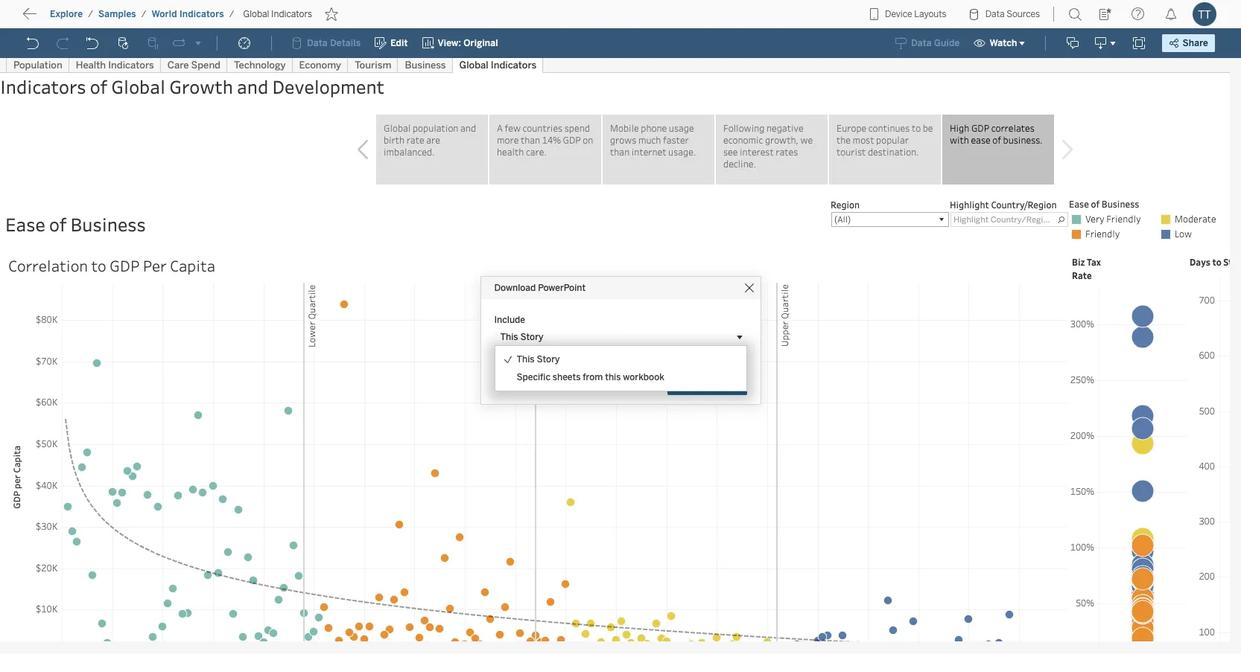 Task type: locate. For each thing, give the bounding box(es) containing it.
/ right to
[[88, 9, 93, 19]]

/
[[88, 9, 93, 19], [141, 9, 146, 19], [229, 9, 234, 19]]

/ left global on the top left of page
[[229, 9, 234, 19]]

/ left world
[[141, 9, 146, 19]]

1 horizontal spatial indicators
[[271, 9, 312, 19]]

2 indicators from the left
[[271, 9, 312, 19]]

skip
[[39, 11, 64, 25]]

0 horizontal spatial /
[[88, 9, 93, 19]]

indicators right global on the top left of page
[[271, 9, 312, 19]]

skip to content
[[39, 11, 128, 25]]

explore link
[[49, 8, 84, 20]]

global
[[243, 9, 269, 19]]

samples
[[98, 9, 136, 19]]

content
[[82, 11, 128, 25]]

explore / samples / world indicators /
[[50, 9, 234, 19]]

explore
[[50, 9, 83, 19]]

indicators
[[180, 9, 224, 19], [271, 9, 312, 19]]

indicators right world
[[180, 9, 224, 19]]

2 horizontal spatial /
[[229, 9, 234, 19]]

skip to content link
[[36, 8, 152, 28]]

1 horizontal spatial /
[[141, 9, 146, 19]]

0 horizontal spatial indicators
[[180, 9, 224, 19]]



Task type: describe. For each thing, give the bounding box(es) containing it.
world
[[152, 9, 177, 19]]

1 / from the left
[[88, 9, 93, 19]]

world indicators link
[[151, 8, 225, 20]]

2 / from the left
[[141, 9, 146, 19]]

to
[[67, 11, 79, 25]]

3 / from the left
[[229, 9, 234, 19]]

global indicators element
[[239, 9, 317, 19]]

1 indicators from the left
[[180, 9, 224, 19]]

global indicators
[[243, 9, 312, 19]]

samples link
[[98, 8, 137, 20]]



Task type: vqa. For each thing, say whether or not it's contained in the screenshot.
BUY
no



